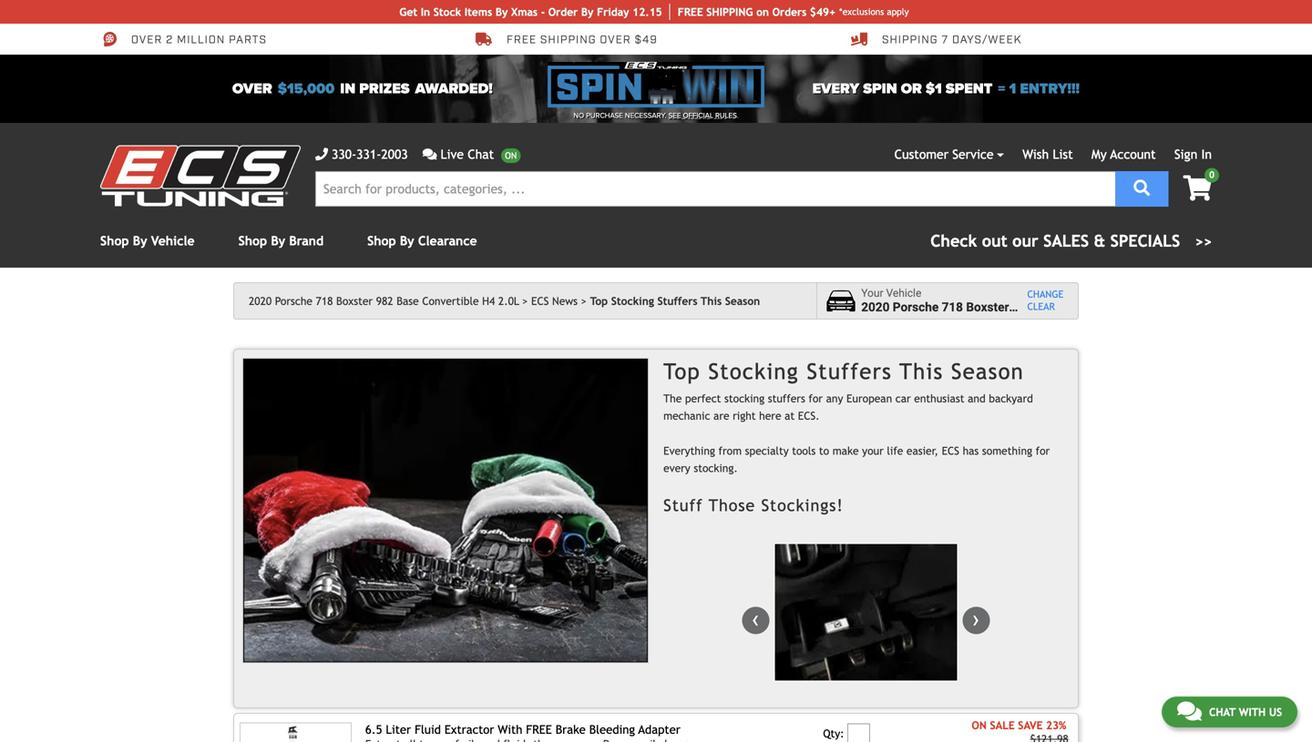 Task type: locate. For each thing, give the bounding box(es) containing it.
0 horizontal spatial ecs
[[532, 295, 549, 308]]

1 vertical spatial stocking
[[709, 359, 799, 385]]

1 vertical spatial chat
[[1210, 706, 1236, 719]]

with left "us"
[[1239, 706, 1266, 719]]

Search text field
[[315, 171, 1116, 207]]

top up the
[[664, 359, 701, 385]]

=
[[998, 80, 1006, 98]]

2.0l down specials
[[1154, 300, 1179, 315]]

over down the "parts"
[[232, 80, 272, 98]]

top
[[590, 295, 608, 308], [664, 359, 701, 385]]

*exclusions
[[840, 6, 885, 17]]

$15,000
[[278, 80, 335, 98]]

1 vertical spatial in
[[1202, 147, 1212, 162]]

my account
[[1092, 147, 1156, 162]]

for inside everything from specialty tools to make your life easier, ecs has something for every stocking.
[[1036, 445, 1050, 458]]

0 vertical spatial stuffers
[[658, 295, 698, 308]]

by right order
[[582, 5, 594, 18]]

982
[[376, 295, 393, 308], [1013, 300, 1034, 315]]

h4
[[482, 295, 495, 308], [1135, 300, 1151, 315]]

1 horizontal spatial over
[[232, 80, 272, 98]]

by left the brand in the top of the page
[[271, 234, 285, 248]]

12.15
[[633, 5, 662, 18]]

3 shop from the left
[[367, 234, 396, 248]]

0 vertical spatial with
[[1239, 706, 1266, 719]]

0 horizontal spatial in
[[421, 5, 430, 18]]

ecs news link
[[532, 295, 587, 308]]

boxster down 'shop by clearance'
[[336, 295, 373, 308]]

1 shop from the left
[[100, 234, 129, 248]]

ecs left news
[[532, 295, 549, 308]]

us
[[1270, 706, 1283, 719]]

1 horizontal spatial h4
[[1135, 300, 1151, 315]]

h4 left ecs news
[[482, 295, 495, 308]]

friday
[[597, 5, 629, 18]]

sales & specials
[[1044, 232, 1181, 251]]

convertible down clearance
[[422, 295, 479, 308]]

ecs tuning image
[[100, 145, 301, 206]]

comments image left live
[[423, 148, 437, 161]]

european
[[847, 392, 893, 405]]

1 horizontal spatial with
[[1239, 706, 1266, 719]]

stocking up stocking
[[709, 359, 799, 385]]

free
[[678, 5, 703, 18], [526, 723, 552, 737]]

1 horizontal spatial 2020
[[862, 300, 890, 315]]

free
[[507, 33, 537, 47]]

necessary.
[[625, 111, 667, 120]]

boxster inside your vehicle 2020 porsche 718 boxster 982 base convertible h4 2.0l
[[967, 300, 1010, 315]]

2003
[[381, 147, 408, 162]]

list
[[1053, 147, 1074, 162]]

0 horizontal spatial base
[[397, 295, 419, 308]]

1 horizontal spatial porsche
[[893, 300, 939, 315]]

0 vertical spatial in
[[421, 5, 430, 18]]

0 horizontal spatial vehicle
[[151, 234, 195, 248]]

shop for shop by brand
[[238, 234, 267, 248]]

change link
[[1028, 289, 1064, 301]]

1 vertical spatial vehicle
[[887, 287, 922, 300]]

phone image
[[315, 148, 328, 161]]

1 horizontal spatial this
[[900, 359, 944, 385]]

h4 inside your vehicle 2020 porsche 718 boxster 982 base convertible h4 2.0l
[[1135, 300, 1151, 315]]

to
[[819, 445, 830, 458]]

6.5
[[365, 723, 382, 737]]

shipping
[[541, 33, 597, 47]]

1 vertical spatial stuffers
[[807, 359, 892, 385]]

stockings!
[[762, 496, 844, 515]]

sales & specials link
[[931, 229, 1212, 253]]

brand
[[289, 234, 324, 248]]

chat right live
[[468, 147, 494, 162]]

rules
[[716, 111, 737, 120]]

0 horizontal spatial stocking
[[611, 295, 654, 308]]

1 horizontal spatial base
[[1037, 300, 1065, 315]]

0 vertical spatial stocking
[[611, 295, 654, 308]]

$49+
[[810, 5, 836, 18]]

stocking right news
[[611, 295, 654, 308]]

None text field
[[848, 724, 871, 743]]

everything from specialty tools to make your life easier, ecs has something for every stocking.
[[664, 445, 1050, 475]]

0 horizontal spatial with
[[498, 723, 523, 737]]

fluid
[[415, 723, 441, 737]]

customer
[[895, 147, 949, 162]]

shop by vehicle
[[100, 234, 195, 248]]

›
[[973, 607, 980, 632]]

0 horizontal spatial 2.0l
[[499, 295, 519, 308]]

see official rules link
[[669, 110, 737, 121]]

days/week
[[953, 33, 1022, 47]]

1 horizontal spatial season
[[952, 359, 1025, 385]]

ecs inside everything from specialty tools to make your life easier, ecs has something for every stocking.
[[942, 445, 960, 458]]

0 horizontal spatial 718
[[316, 295, 333, 308]]

stocking.
[[694, 462, 738, 475]]

2.0l left ecs news
[[499, 295, 519, 308]]

over left 2 on the top of page
[[131, 33, 162, 47]]

top stocking stuffers this season
[[590, 295, 760, 308], [664, 359, 1025, 385]]

clearance
[[418, 234, 477, 248]]

0 vertical spatial chat
[[468, 147, 494, 162]]

convertible
[[422, 295, 479, 308], [1068, 300, 1132, 315]]

by for shop by brand
[[271, 234, 285, 248]]

es#4732766 - 011885sch01a01kt - 6.5 liter fluid extractor with free brake bleeding adapter - extract all types of oils and fluids the easy way. do your oil change without getting under your car! includes a free brake bleeding adapter! - doorbusters - audi bmw volkswagen mercedes benz mini porsche image
[[240, 723, 352, 743]]

chat left "us"
[[1210, 706, 1236, 719]]

1 horizontal spatial ecs
[[942, 445, 960, 458]]

over
[[131, 33, 162, 47], [232, 80, 272, 98]]

on
[[972, 720, 987, 733]]

1 horizontal spatial convertible
[[1068, 300, 1132, 315]]

1 vertical spatial over
[[232, 80, 272, 98]]

2 shop from the left
[[238, 234, 267, 248]]

life
[[887, 445, 904, 458]]

free left brake
[[526, 723, 552, 737]]

1 vertical spatial top
[[664, 359, 701, 385]]

free ship ping on orders $49+ *exclusions apply
[[678, 5, 909, 18]]

with right extractor
[[498, 723, 523, 737]]

vehicle down ecs tuning image
[[151, 234, 195, 248]]

base down shop by clearance link
[[397, 295, 419, 308]]

over 2 million parts
[[131, 33, 267, 47]]

everything
[[664, 445, 716, 458]]

are
[[714, 410, 730, 423]]

for right something
[[1036, 445, 1050, 458]]

1 horizontal spatial vehicle
[[887, 287, 922, 300]]

in
[[340, 80, 356, 98]]

0 vertical spatial top
[[590, 295, 608, 308]]

1 horizontal spatial 982
[[1013, 300, 1034, 315]]

comments image
[[423, 148, 437, 161], [1178, 701, 1202, 723]]

0 horizontal spatial top
[[590, 295, 608, 308]]

every spin or $1 spent = 1 entry!!!
[[813, 80, 1080, 98]]

comments image inside live chat link
[[423, 148, 437, 161]]

1 horizontal spatial free
[[678, 5, 703, 18]]

sales
[[1044, 232, 1089, 251]]

$1
[[926, 80, 942, 98]]

bleeding
[[590, 723, 635, 737]]

base down change at the top
[[1037, 300, 1065, 315]]

1 horizontal spatial in
[[1202, 147, 1212, 162]]

2020 inside your vehicle 2020 porsche 718 boxster 982 base convertible h4 2.0l
[[862, 300, 890, 315]]

718 left clear
[[942, 300, 964, 315]]

on sale save 23%
[[972, 720, 1067, 733]]

no purchase necessary. see official rules .
[[574, 111, 739, 120]]

718 down the brand in the top of the page
[[316, 295, 333, 308]]

enthusiast
[[915, 392, 965, 405]]

1 horizontal spatial for
[[1036, 445, 1050, 458]]

2020 porsche 718 boxster 982 base convertible h4 2.0l link
[[249, 295, 528, 308]]

shop by clearance link
[[367, 234, 477, 248]]

vehicle right your
[[887, 287, 922, 300]]

0 horizontal spatial for
[[809, 392, 823, 405]]

comments image inside chat with us link
[[1178, 701, 1202, 723]]

free left the ship
[[678, 5, 703, 18]]

1 vertical spatial free
[[526, 723, 552, 737]]

in right get
[[421, 5, 430, 18]]

boxster left clear
[[967, 300, 1010, 315]]

by
[[496, 5, 508, 18], [582, 5, 594, 18], [133, 234, 147, 248], [271, 234, 285, 248], [400, 234, 414, 248]]

by down ecs tuning image
[[133, 234, 147, 248]]

top right news
[[590, 295, 608, 308]]

comments image left chat with us
[[1178, 701, 1202, 723]]

1 vertical spatial comments image
[[1178, 701, 1202, 723]]

comments image for chat
[[1178, 701, 1202, 723]]

2020 down the shop by brand link
[[249, 295, 272, 308]]

sale
[[990, 720, 1015, 733]]

1 vertical spatial for
[[1036, 445, 1050, 458]]

by left the xmas
[[496, 5, 508, 18]]

those
[[709, 496, 756, 515]]

1 horizontal spatial boxster
[[967, 300, 1010, 315]]

with
[[1239, 706, 1266, 719], [498, 723, 523, 737]]

vehicle inside your vehicle 2020 porsche 718 boxster 982 base convertible h4 2.0l
[[887, 287, 922, 300]]

1 horizontal spatial stuffers
[[807, 359, 892, 385]]

ship
[[707, 5, 729, 18]]

*exclusions apply link
[[840, 5, 909, 19]]

over for over $15,000 in prizes
[[232, 80, 272, 98]]

change clear
[[1028, 289, 1064, 313]]

1 horizontal spatial comments image
[[1178, 701, 1202, 723]]

purchase
[[586, 111, 623, 120]]

h4 down specials
[[1135, 300, 1151, 315]]

base
[[397, 295, 419, 308], [1037, 300, 1065, 315]]

‹
[[752, 607, 760, 632]]

ecs left has
[[942, 445, 960, 458]]

0 vertical spatial for
[[809, 392, 823, 405]]

shipping 7 days/week link
[[851, 31, 1022, 47]]

orders
[[773, 5, 807, 18]]

0 horizontal spatial over
[[131, 33, 162, 47]]

-
[[541, 5, 545, 18]]

1 horizontal spatial shop
[[238, 234, 267, 248]]

0 vertical spatial comments image
[[423, 148, 437, 161]]

in right sign
[[1202, 147, 1212, 162]]

0 vertical spatial this
[[701, 295, 722, 308]]

shop for shop by vehicle
[[100, 234, 129, 248]]

shop for shop by clearance
[[367, 234, 396, 248]]

convertible right clear link
[[1068, 300, 1132, 315]]

1 vertical spatial with
[[498, 723, 523, 737]]

by left clearance
[[400, 234, 414, 248]]

0 vertical spatial season
[[725, 295, 760, 308]]

&
[[1094, 232, 1106, 251]]

1 horizontal spatial 718
[[942, 300, 964, 315]]

0 horizontal spatial comments image
[[423, 148, 437, 161]]

ecs tuning 'spin to win' contest logo image
[[548, 62, 765, 108]]

account
[[1111, 147, 1156, 162]]

in for sign
[[1202, 147, 1212, 162]]

something
[[983, 445, 1033, 458]]

for up ecs.
[[809, 392, 823, 405]]

1 vertical spatial ecs
[[942, 445, 960, 458]]

in
[[421, 5, 430, 18], [1202, 147, 1212, 162]]

on
[[757, 5, 769, 18]]

2 horizontal spatial shop
[[367, 234, 396, 248]]

0 vertical spatial vehicle
[[151, 234, 195, 248]]

0 vertical spatial over
[[131, 33, 162, 47]]

2
[[166, 33, 173, 47]]

shop by brand link
[[238, 234, 324, 248]]

sign in
[[1175, 147, 1212, 162]]

2020 down your
[[862, 300, 890, 315]]

1
[[1010, 80, 1017, 98]]

1 vertical spatial this
[[900, 359, 944, 385]]

1 horizontal spatial 2.0l
[[1154, 300, 1179, 315]]

0 horizontal spatial shop
[[100, 234, 129, 248]]

1 vertical spatial top stocking stuffers this season
[[664, 359, 1025, 385]]

0 horizontal spatial season
[[725, 295, 760, 308]]

1 horizontal spatial stocking
[[709, 359, 799, 385]]

customer service button
[[895, 145, 1005, 164]]



Task type: describe. For each thing, give the bounding box(es) containing it.
0 link
[[1169, 168, 1220, 203]]

.
[[737, 111, 739, 120]]

330-
[[332, 147, 357, 162]]

specialty
[[745, 445, 789, 458]]

make
[[833, 445, 859, 458]]

ecs news
[[532, 295, 578, 308]]

at
[[785, 410, 795, 423]]

here
[[760, 410, 782, 423]]

or
[[901, 80, 922, 98]]

over $15,000 in prizes
[[232, 80, 410, 98]]

ecs.
[[798, 410, 820, 423]]

has
[[963, 445, 979, 458]]

sign
[[1175, 147, 1198, 162]]

2.0l inside your vehicle 2020 porsche 718 boxster 982 base convertible h4 2.0l
[[1154, 300, 1179, 315]]

982 inside your vehicle 2020 porsche 718 boxster 982 base convertible h4 2.0l
[[1013, 300, 1034, 315]]

backyard
[[989, 392, 1034, 405]]

1 horizontal spatial top
[[664, 359, 701, 385]]

7
[[942, 33, 949, 47]]

liter
[[386, 723, 411, 737]]

million
[[177, 33, 225, 47]]

in for get
[[421, 5, 430, 18]]

0 horizontal spatial porsche
[[275, 295, 313, 308]]

every
[[813, 80, 860, 98]]

your vehicle 2020 porsche 718 boxster 982 base convertible h4 2.0l
[[862, 287, 1179, 315]]

0 vertical spatial top stocking stuffers this season
[[590, 295, 760, 308]]

stuffers
[[768, 392, 806, 405]]

my
[[1092, 147, 1107, 162]]

every
[[664, 462, 691, 475]]

$49
[[635, 33, 658, 47]]

perfect
[[685, 392, 721, 405]]

0 horizontal spatial free
[[526, 723, 552, 737]]

0 horizontal spatial convertible
[[422, 295, 479, 308]]

› link
[[963, 607, 990, 635]]

shipping 7 days/week
[[882, 33, 1022, 47]]

customer service
[[895, 147, 994, 162]]

chat with us
[[1210, 706, 1283, 719]]

2020 porsche 718 boxster 982 base convertible h4 2.0l
[[249, 295, 519, 308]]

for inside the perfect stocking stuffers for any european car enthusiast and backyard mechanic are right here at ecs.
[[809, 392, 823, 405]]

clear link
[[1028, 301, 1064, 314]]

stock
[[434, 5, 461, 18]]

the perfect stocking stuffers for any european car enthusiast and backyard mechanic are right here at ecs.
[[664, 392, 1034, 423]]

over 2 million parts link
[[100, 31, 267, 47]]

stocking
[[725, 392, 765, 405]]

over for over 2 million parts
[[131, 33, 162, 47]]

‹ link
[[742, 607, 770, 635]]

mechanic
[[664, 410, 710, 423]]

chat with us link
[[1162, 697, 1298, 728]]

wish list link
[[1023, 147, 1074, 162]]

and
[[968, 392, 986, 405]]

get in stock items by xmas - order by friday 12.15
[[400, 5, 662, 18]]

convertible inside your vehicle 2020 porsche 718 boxster 982 base convertible h4 2.0l
[[1068, 300, 1132, 315]]

0 vertical spatial ecs
[[532, 295, 549, 308]]

shop by clearance
[[367, 234, 477, 248]]

0 horizontal spatial boxster
[[336, 295, 373, 308]]

search image
[[1134, 180, 1151, 196]]

clear
[[1028, 301, 1055, 313]]

right
[[733, 410, 756, 423]]

spin
[[863, 80, 898, 98]]

wish
[[1023, 147, 1049, 162]]

spent
[[946, 80, 993, 98]]

0 horizontal spatial h4
[[482, 295, 495, 308]]

0 horizontal spatial 982
[[376, 295, 393, 308]]

base inside your vehicle 2020 porsche 718 boxster 982 base convertible h4 2.0l
[[1037, 300, 1065, 315]]

no
[[574, 111, 584, 120]]

1 vertical spatial season
[[952, 359, 1025, 385]]

shipping
[[882, 33, 939, 47]]

items
[[465, 5, 492, 18]]

by for shop by vehicle
[[133, 234, 147, 248]]

330-331-2003
[[332, 147, 408, 162]]

0 horizontal spatial this
[[701, 295, 722, 308]]

stuff
[[664, 496, 703, 515]]

parts
[[229, 33, 267, 47]]

easier,
[[907, 445, 939, 458]]

live
[[441, 147, 464, 162]]

the
[[664, 392, 682, 405]]

service
[[953, 147, 994, 162]]

specials
[[1111, 232, 1181, 251]]

0 vertical spatial free
[[678, 5, 703, 18]]

0 horizontal spatial 2020
[[249, 295, 272, 308]]

by for shop by clearance
[[400, 234, 414, 248]]

comments image for live
[[423, 148, 437, 161]]

from
[[719, 445, 742, 458]]

official
[[683, 111, 714, 120]]

adapter
[[639, 723, 681, 737]]

718 inside your vehicle 2020 porsche 718 boxster 982 base convertible h4 2.0l
[[942, 300, 964, 315]]

qty:
[[823, 728, 845, 741]]

330-331-2003 link
[[315, 145, 408, 164]]

0 horizontal spatial stuffers
[[658, 295, 698, 308]]

shop by vehicle link
[[100, 234, 195, 248]]

any
[[826, 392, 844, 405]]

extractor
[[445, 723, 494, 737]]

see
[[669, 111, 681, 120]]

over
[[600, 33, 631, 47]]

entry!!!
[[1020, 80, 1080, 98]]

23%
[[1047, 720, 1067, 733]]

sign in link
[[1175, 147, 1212, 162]]

porsche inside your vehicle 2020 porsche 718 boxster 982 base convertible h4 2.0l
[[893, 300, 939, 315]]

6.5 liter fluid extractor with free brake bleeding adapter link
[[365, 723, 681, 737]]

shopping cart image
[[1184, 175, 1212, 201]]

0 horizontal spatial chat
[[468, 147, 494, 162]]

1 horizontal spatial chat
[[1210, 706, 1236, 719]]

xmas
[[511, 5, 538, 18]]



Task type: vqa. For each thing, say whether or not it's contained in the screenshot.
Shipping 7 days/week link
yes



